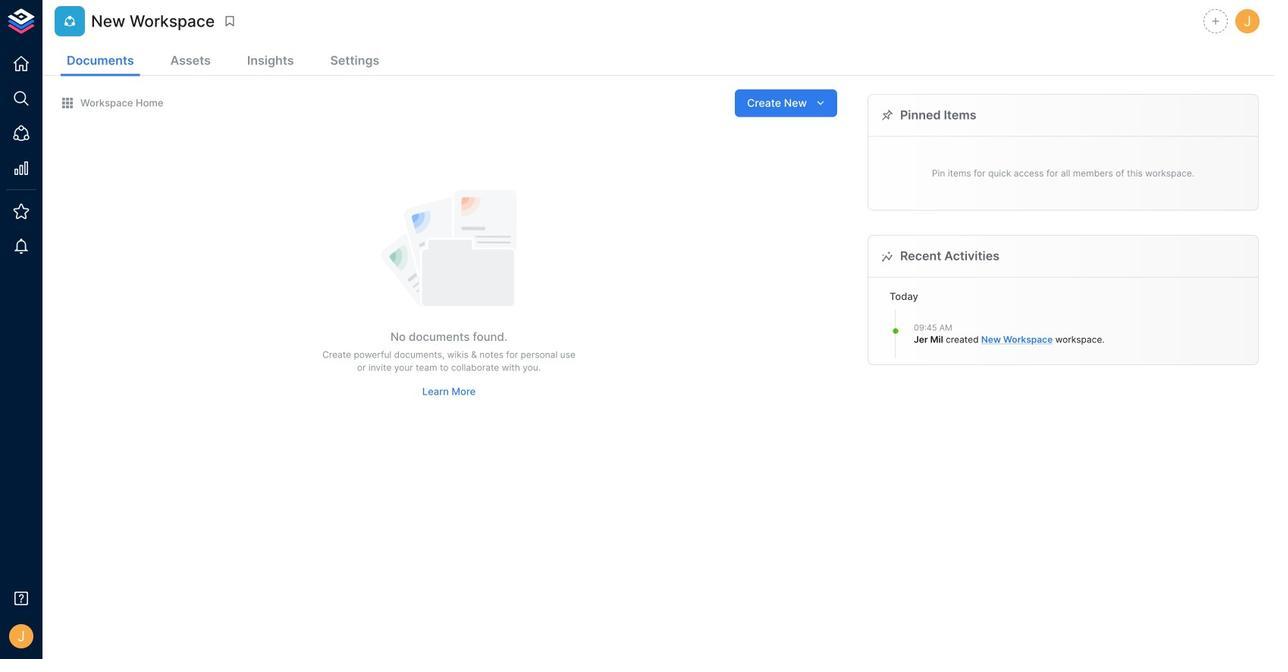 Task type: locate. For each thing, give the bounding box(es) containing it.
bookmark image
[[223, 14, 237, 28]]



Task type: vqa. For each thing, say whether or not it's contained in the screenshot.
SETTINGS IMAGE
no



